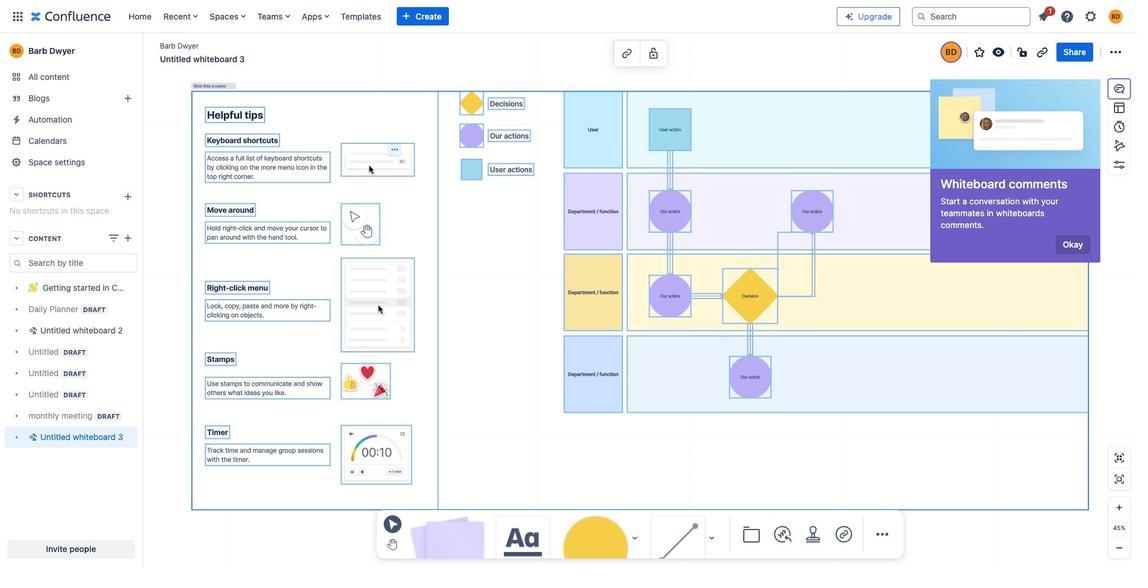 Task type: describe. For each thing, give the bounding box(es) containing it.
notification icon image
[[1037, 9, 1051, 23]]

search image
[[917, 12, 926, 21]]

collapse sidebar image
[[129, 30, 155, 72]]

settings icon image
[[1084, 9, 1098, 23]]

change view image
[[107, 231, 121, 245]]

region inside space element
[[5, 254, 137, 448]]

create a blog image
[[121, 91, 135, 105]]

more actions image
[[1109, 45, 1123, 59]]



Task type: vqa. For each thing, say whether or not it's contained in the screenshot.
Star image
yes



Task type: locate. For each thing, give the bounding box(es) containing it.
confluence image
[[31, 9, 111, 23], [31, 9, 111, 23]]

Search by title field
[[25, 255, 137, 271]]

Search field
[[912, 7, 1031, 26]]

space element
[[0, 33, 142, 568]]

no restrictions image
[[1016, 45, 1031, 59]]

None search field
[[912, 7, 1031, 26]]

list for appswitcher icon
[[123, 0, 828, 33]]

star image
[[973, 45, 987, 59]]

your profile and preferences image
[[1109, 9, 1123, 23]]

tree
[[5, 277, 137, 448]]

tree inside space element
[[5, 277, 137, 448]]

appswitcher icon image
[[11, 9, 25, 23]]

list item
[[1033, 4, 1056, 26]]

copy link image
[[1035, 45, 1050, 59]]

list
[[123, 0, 828, 33], [1033, 4, 1130, 27]]

list item inside "list"
[[1033, 4, 1056, 26]]

premium image
[[845, 12, 854, 21]]

help icon image
[[1060, 9, 1075, 23]]

0 horizontal spatial list
[[123, 0, 828, 33]]

global element
[[7, 0, 828, 33]]

stop watching image
[[992, 45, 1006, 59]]

create image
[[121, 231, 135, 245]]

add shortcut image
[[121, 190, 135, 204]]

banner
[[0, 0, 1137, 36]]

list for premium 'icon' on the right top
[[1033, 4, 1130, 27]]

region
[[5, 254, 137, 448]]

1 horizontal spatial list
[[1033, 4, 1130, 27]]



